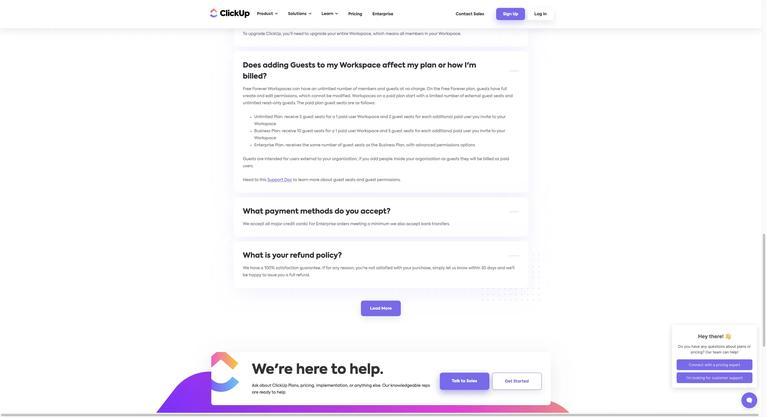 Task type: locate. For each thing, give the bounding box(es) containing it.
0 horizontal spatial with
[[394, 267, 402, 270]]

business inside business plan: receive 10 guest seats for a 1 paid user workspace and 5 guest seats for each additional paid user you invite to your workspace
[[254, 129, 271, 133]]

1 horizontal spatial enterprise
[[316, 222, 336, 226]]

2 vertical spatial of
[[338, 143, 342, 147]]

members right means
[[406, 32, 424, 36]]

1 vertical spatial plan:
[[272, 129, 281, 133]]

guests left at
[[386, 87, 399, 91]]

of up organization,
[[338, 143, 342, 147]]

0 vertical spatial number
[[337, 87, 352, 91]]

1 vertical spatial entire
[[337, 32, 348, 36]]

adding
[[263, 62, 289, 69]]

doc
[[284, 178, 292, 182]]

guests right plan,
[[477, 87, 490, 91]]

we
[[243, 222, 249, 226], [243, 267, 249, 270]]

0 horizontal spatial members
[[358, 87, 377, 91]]

guests up users.
[[243, 157, 256, 161]]

5 down the on the top of page
[[300, 115, 302, 119]]

0 vertical spatial enterprise
[[373, 12, 394, 16]]

members inside free forever workspaces can have an unlimited number of members and guests at no charge. on the free forever plan, guests have full create and edit permissions, which cannot be modified. workspaces on a paid plan start with a limited number of external guest seats and unlimited read-only guests. the paid plan guest seats are as follows:
[[358, 87, 377, 91]]

reps
[[422, 384, 430, 388]]

receive for 5
[[285, 115, 299, 119]]

2 horizontal spatial the
[[434, 87, 441, 91]]

what for what is your refund policy?
[[243, 253, 263, 260]]

with right satisfied
[[394, 267, 402, 270]]

1 vertical spatial members
[[358, 87, 377, 91]]

are down modified.
[[348, 101, 354, 105]]

else.
[[373, 384, 382, 388]]

you're
[[356, 267, 368, 270]]

be right cannot
[[327, 94, 332, 98]]

read-
[[262, 101, 274, 105]]

accept left major
[[250, 222, 264, 226]]

1 accept from the left
[[250, 222, 264, 226]]

additional up permissions
[[432, 129, 453, 133]]

plan down at
[[397, 94, 405, 98]]

purchase,
[[413, 267, 432, 270]]

charge.
[[411, 87, 426, 91]]

add
[[370, 157, 378, 161]]

2 horizontal spatial be
[[477, 157, 483, 161]]

no
[[405, 87, 410, 91]]

be right will
[[477, 157, 483, 161]]

0 horizontal spatial 5
[[300, 115, 302, 119]]

0 vertical spatial what
[[243, 209, 263, 216]]

full
[[501, 87, 507, 91], [290, 274, 295, 278]]

the left same
[[303, 143, 309, 147]]

1 vertical spatial enterprise
[[254, 143, 274, 147]]

0 horizontal spatial entire
[[337, 32, 348, 36]]

all right means
[[400, 32, 405, 36]]

get started button
[[492, 373, 542, 391]]

billed
[[484, 157, 494, 161]]

sign
[[503, 12, 512, 16]]

user
[[349, 115, 357, 119], [464, 115, 472, 119], [348, 129, 356, 133], [463, 129, 471, 133]]

each inside unlimited plan: receive 5 guest seats for a 1 paid user workspace and 2 guest seats for each additional paid user you invite to your workspace
[[422, 115, 432, 119]]

load more button
[[361, 301, 401, 317]]

ask about clickup plans, pricing, implementation, or anything else. our knowledgeable reps are ready to help.
[[252, 384, 430, 395]]

1 vertical spatial which
[[299, 94, 311, 98]]

0 vertical spatial all
[[400, 32, 405, 36]]

2 horizontal spatial of
[[460, 94, 464, 98]]

my
[[409, 18, 420, 25], [327, 62, 338, 69], [408, 62, 419, 69]]

people
[[379, 157, 393, 161]]

each inside business plan: receive 10 guest seats for a 1 paid user workspace and 5 guest seats for each additional paid user you invite to your workspace
[[422, 129, 431, 133]]

2 what from the top
[[243, 253, 263, 260]]

are down ask on the left bottom
[[252, 391, 259, 395]]

2 horizontal spatial with
[[417, 94, 425, 98]]

all
[[400, 32, 405, 36], [265, 222, 270, 226]]

0 horizontal spatial enterprise
[[254, 143, 274, 147]]

do down learn
[[332, 18, 341, 25]]

0 vertical spatial about
[[321, 178, 333, 182]]

plan inside does adding guests to my workspace affect my plan or how i'm billed?
[[421, 62, 437, 69]]

i
[[260, 18, 262, 25], [343, 18, 345, 25]]

guest
[[482, 94, 493, 98], [325, 101, 336, 105], [303, 115, 314, 119], [392, 115, 403, 119], [302, 129, 313, 133], [392, 129, 403, 133], [343, 143, 354, 147], [334, 178, 344, 182], [365, 178, 376, 182]]

about
[[321, 178, 333, 182], [260, 384, 272, 388]]

if
[[323, 267, 325, 270]]

contact sales button
[[453, 9, 487, 19]]

free up limited
[[441, 87, 450, 91]]

to inside guests are intended for users external to your organization, if you add people inside your organization as guests they will be billed as paid users.
[[318, 157, 322, 161]]

receives
[[286, 143, 302, 147]]

workspaces up permissions,
[[268, 87, 292, 91]]

receive left 10
[[282, 129, 296, 133]]

be inside free forever workspaces can have an unlimited number of members and guests at no charge. on the free forever plan, guests have full create and edit permissions, which cannot be modified. workspaces on a paid plan start with a limited number of external guest seats and unlimited read-only guests. the paid plan guest seats are as follows:
[[327, 94, 332, 98]]

sales up the workspace? on the top right of the page
[[474, 12, 484, 16]]

the
[[434, 87, 441, 91], [303, 143, 309, 147], [371, 143, 378, 147]]

same
[[310, 143, 321, 147]]

started
[[514, 380, 529, 384]]

0 horizontal spatial free
[[243, 87, 252, 91]]

about up ready
[[260, 384, 272, 388]]

0 vertical spatial full
[[501, 87, 507, 91]]

business plan: receive 10 guest seats for a 1 paid user workspace and 5 guest seats for each additional paid user you invite to your workspace
[[254, 129, 506, 140]]

your inside business plan: receive 10 guest seats for a 1 paid user workspace and 5 guest seats for each additional paid user you invite to your workspace
[[497, 129, 506, 133]]

plan: inside business plan: receive 10 guest seats for a 1 paid user workspace and 5 guest seats for each additional paid user you invite to your workspace
[[272, 129, 281, 133]]

0 vertical spatial workspaces
[[268, 87, 292, 91]]

enterprise up can i upgrade myself or do i have to upgrade my entire workspace?
[[373, 12, 394, 16]]

plan,
[[396, 143, 406, 147]]

reason,
[[341, 267, 355, 270]]

invite
[[481, 115, 491, 119], [480, 129, 491, 133]]

what for what payment methods do you accept?
[[243, 209, 263, 216]]

the right 'on'
[[434, 87, 441, 91]]

2 we from the top
[[243, 267, 249, 270]]

need
[[294, 32, 304, 36]]

or left the anything
[[350, 384, 354, 388]]

enterprise
[[373, 12, 394, 16], [254, 143, 274, 147], [316, 222, 336, 226]]

1 horizontal spatial of
[[353, 87, 357, 91]]

guests are intended for users external to your organization, if you add people inside your organization as guests they will be billed as paid users.
[[243, 157, 509, 168]]

as left the follows:
[[355, 101, 360, 105]]

2 vertical spatial with
[[394, 267, 402, 270]]

with down charge.
[[417, 94, 425, 98]]

1 horizontal spatial business
[[379, 143, 395, 147]]

0 horizontal spatial be
[[243, 274, 248, 278]]

any
[[333, 267, 340, 270]]

enterprise up 'intended'
[[254, 143, 274, 147]]

2 vertical spatial are
[[252, 391, 259, 395]]

workspace
[[340, 62, 381, 69], [358, 115, 380, 119], [254, 122, 276, 126], [357, 129, 379, 133], [254, 136, 276, 140]]

in right log
[[543, 12, 547, 16]]

1 vertical spatial help.
[[277, 391, 286, 395]]

permissions,
[[274, 94, 298, 98]]

10
[[297, 129, 301, 133]]

also
[[397, 222, 405, 226]]

for
[[326, 115, 332, 119], [416, 115, 421, 119], [326, 129, 331, 133], [415, 129, 421, 133], [283, 157, 289, 161], [326, 267, 332, 270]]

0 horizontal spatial i
[[260, 18, 262, 25]]

external inside free forever workspaces can have an unlimited number of members and guests at no charge. on the free forever plan, guests have full create and edit permissions, which cannot be modified. workspaces on a paid plan start with a limited number of external guest seats and unlimited read-only guests. the paid plan guest seats are as follows:
[[465, 94, 481, 98]]

1 inside unlimited plan: receive 5 guest seats for a 1 paid user workspace and 2 guest seats for each additional paid user you invite to your workspace
[[336, 115, 338, 119]]

create
[[243, 94, 256, 98]]

guests
[[386, 87, 399, 91], [477, 87, 490, 91], [447, 157, 460, 161]]

we for what is your refund policy?
[[243, 267, 249, 270]]

help. up the anything
[[350, 364, 384, 378]]

1 horizontal spatial 5
[[389, 129, 391, 133]]

number right same
[[322, 143, 337, 147]]

guests inside guests are intended for users external to your organization, if you add people inside your organization as guests they will be billed as paid users.
[[243, 157, 256, 161]]

have up happy
[[250, 267, 260, 270]]

plan: for business
[[272, 129, 281, 133]]

as down permissions
[[442, 157, 446, 161]]

workspaces up the follows:
[[352, 94, 376, 98]]

1 horizontal spatial all
[[400, 32, 405, 36]]

help. down clickup
[[277, 391, 286, 395]]

load more
[[370, 307, 392, 311]]

0 vertical spatial unlimited
[[318, 87, 336, 91]]

plan: inside unlimited plan: receive 5 guest seats for a 1 paid user workspace and 2 guest seats for each additional paid user you invite to your workspace
[[274, 115, 284, 119]]

1 horizontal spatial accept
[[406, 222, 420, 226]]

guests left they
[[447, 157, 460, 161]]

up
[[513, 12, 519, 16]]

load
[[370, 307, 381, 311]]

30
[[482, 267, 486, 270]]

members up the follows:
[[358, 87, 377, 91]]

guests up can
[[291, 62, 316, 69]]

cannot
[[312, 94, 326, 98]]

1 horizontal spatial help.
[[350, 364, 384, 378]]

2 accept from the left
[[406, 222, 420, 226]]

2 vertical spatial plan:
[[275, 143, 285, 147]]

unlimited up cannot
[[318, 87, 336, 91]]

do up the orders
[[335, 209, 344, 216]]

5 down 2
[[389, 129, 391, 133]]

external down plan,
[[465, 94, 481, 98]]

user down plan,
[[464, 115, 472, 119]]

1 vertical spatial 5
[[389, 129, 391, 133]]

your inside unlimited plan: receive 5 guest seats for a 1 paid user workspace and 2 guest seats for each additional paid user you invite to your workspace
[[498, 115, 506, 119]]

head to this support doc to learn more about guest seats and guest permissions.
[[243, 178, 401, 182]]

0 vertical spatial receive
[[285, 115, 299, 119]]

know
[[457, 267, 468, 270]]

0 horizontal spatial unlimited
[[243, 101, 261, 105]]

1 vertical spatial in
[[425, 32, 428, 36]]

means
[[386, 32, 399, 36]]

entire
[[422, 18, 444, 25], [337, 32, 348, 36]]

as up add
[[366, 143, 371, 147]]

which up the on the top of page
[[299, 94, 311, 98]]

workspace inside does adding guests to my workspace affect my plan or how i'm billed?
[[340, 62, 381, 69]]

pricing link
[[346, 9, 365, 19]]

invite inside unlimited plan: receive 5 guest seats for a 1 paid user workspace and 2 guest seats for each additional paid user you invite to your workspace
[[481, 115, 491, 119]]

each up advanced
[[422, 129, 431, 133]]

additional for 5
[[432, 129, 453, 133]]

0 vertical spatial 1
[[336, 115, 338, 119]]

user up enterprise plan: receives the same number of guest seats as the business plan, with advanced permissions options
[[348, 129, 356, 133]]

policy?
[[316, 253, 342, 260]]

help. inside ask about clickup plans, pricing, implementation, or anything else. our knowledgeable reps are ready to help.
[[277, 391, 286, 395]]

1 for 10
[[336, 129, 337, 133]]

upgrade down myself at top left
[[310, 32, 327, 36]]

0 vertical spatial we
[[243, 222, 249, 226]]

what is your refund policy?
[[243, 253, 342, 260]]

or down learn
[[322, 18, 330, 25]]

2 vertical spatial enterprise
[[316, 222, 336, 226]]

paid inside guests are intended for users external to your organization, if you add people inside your organization as guests they will be billed as paid users.
[[501, 157, 509, 161]]

0 horizontal spatial full
[[290, 274, 295, 278]]

1 horizontal spatial with
[[407, 143, 415, 147]]

plan down cannot
[[315, 101, 324, 105]]

how
[[448, 62, 463, 69]]

to inside ask about clickup plans, pricing, implementation, or anything else. our knowledgeable reps are ready to help.
[[272, 391, 276, 395]]

in left workspace.
[[425, 32, 428, 36]]

business down business plan: receive 10 guest seats for a 1 paid user workspace and 5 guest seats for each additional paid user you invite to your workspace
[[379, 143, 395, 147]]

here
[[296, 364, 328, 378]]

invite for unlimited plan: receive 5 guest seats for a 1 paid user workspace and 2 guest seats for each additional paid user you invite to your workspace
[[481, 115, 491, 119]]

of right limited
[[460, 94, 464, 98]]

1 horizontal spatial i
[[343, 18, 345, 25]]

0 vertical spatial each
[[422, 115, 432, 119]]

clickup logo image
[[203, 349, 239, 393]]

talk to sales
[[452, 380, 477, 384]]

0 horizontal spatial workspaces
[[268, 87, 292, 91]]

0 vertical spatial additional
[[433, 115, 453, 119]]

do
[[332, 18, 341, 25], [335, 209, 344, 216]]

free up create
[[243, 87, 252, 91]]

workspaces
[[268, 87, 292, 91], [352, 94, 376, 98]]

sales right talk
[[467, 380, 477, 384]]

enterprise right for at the bottom left
[[316, 222, 336, 226]]

2 horizontal spatial plan
[[421, 62, 437, 69]]

1 vertical spatial with
[[407, 143, 415, 147]]

1 horizontal spatial guests
[[291, 62, 316, 69]]

0 vertical spatial invite
[[481, 115, 491, 119]]

the down business plan: receive 10 guest seats for a 1 paid user workspace and 5 guest seats for each additional paid user you invite to your workspace
[[371, 143, 378, 147]]

1 inside business plan: receive 10 guest seats for a 1 paid user workspace and 5 guest seats for each additional paid user you invite to your workspace
[[336, 129, 337, 133]]

to inside business plan: receive 10 guest seats for a 1 paid user workspace and 5 guest seats for each additional paid user you invite to your workspace
[[492, 129, 496, 133]]

upgrade up clickup,
[[264, 18, 295, 25]]

if
[[359, 157, 362, 161]]

receive inside business plan: receive 10 guest seats for a 1 paid user workspace and 5 guest seats for each additional paid user you invite to your workspace
[[282, 129, 296, 133]]

and inside we have a 100% satisfaction guarantee. if for any reason, you're not satisfied with your purchase, simply let us know within 30 days and we'll be happy to issue you a full refund.
[[498, 267, 505, 270]]

1 vertical spatial full
[[290, 274, 295, 278]]

1 forever from the left
[[252, 87, 267, 91]]

1 vertical spatial business
[[379, 143, 395, 147]]

2 vertical spatial be
[[243, 274, 248, 278]]

1 horizontal spatial workspaces
[[352, 94, 376, 98]]

1 vertical spatial receive
[[282, 129, 296, 133]]

we inside we have a 100% satisfaction guarantee. if for any reason, you're not satisfied with your purchase, simply let us know within 30 days and we'll be happy to issue you a full refund.
[[243, 267, 249, 270]]

forever left plan,
[[451, 87, 465, 91]]

1 horizontal spatial guests
[[447, 157, 460, 161]]

2 vertical spatial or
[[350, 384, 354, 388]]

business down unlimited
[[254, 129, 271, 133]]

0 horizontal spatial or
[[322, 18, 330, 25]]

1 vertical spatial be
[[477, 157, 483, 161]]

forever up edit
[[252, 87, 267, 91]]

1 horizontal spatial external
[[465, 94, 481, 98]]

satisfaction
[[276, 267, 299, 270]]

1 i from the left
[[260, 18, 262, 25]]

or left how
[[439, 62, 446, 69]]

entire left workspace,
[[337, 32, 348, 36]]

or
[[322, 18, 330, 25], [439, 62, 446, 69], [350, 384, 354, 388]]

plan: down unlimited
[[272, 129, 281, 133]]

clickup,
[[266, 32, 282, 36]]

2 vertical spatial plan
[[315, 101, 324, 105]]

to inside button
[[461, 380, 466, 384]]

1 vertical spatial unlimited
[[243, 101, 261, 105]]

i left pricing link
[[343, 18, 345, 25]]

entire up workspace.
[[422, 18, 444, 25]]

1 vertical spatial guests
[[243, 157, 256, 161]]

0 vertical spatial are
[[348, 101, 354, 105]]

receive inside unlimited plan: receive 5 guest seats for a 1 paid user workspace and 2 guest seats for each additional paid user you invite to your workspace
[[285, 115, 299, 119]]

advanced
[[416, 143, 436, 147]]

2 horizontal spatial or
[[439, 62, 446, 69]]

as
[[355, 101, 360, 105], [366, 143, 371, 147], [442, 157, 446, 161], [495, 157, 500, 161]]

number up modified.
[[337, 87, 352, 91]]

0 vertical spatial 5
[[300, 115, 302, 119]]

be left happy
[[243, 274, 248, 278]]

and inside business plan: receive 10 guest seats for a 1 paid user workspace and 5 guest seats for each additional paid user you invite to your workspace
[[380, 129, 388, 133]]

about right 'more'
[[321, 178, 333, 182]]

you inside we have a 100% satisfaction guarantee. if for any reason, you're not satisfied with your purchase, simply let us know within 30 days and we'll be happy to issue you a full refund.
[[278, 274, 285, 278]]

1 vertical spatial each
[[422, 129, 431, 133]]

2 horizontal spatial enterprise
[[373, 12, 394, 16]]

unlimited down create
[[243, 101, 261, 105]]

to inside does adding guests to my workspace affect my plan or how i'm billed?
[[317, 62, 325, 69]]

with right plan,
[[407, 143, 415, 147]]

1 vertical spatial are
[[257, 157, 264, 161]]

are left 'intended'
[[257, 157, 264, 161]]

plan up 'on'
[[421, 62, 437, 69]]

of down does adding guests to my workspace affect my plan or how i'm billed?
[[353, 87, 357, 91]]

methods
[[300, 209, 333, 216]]

0 vertical spatial plan
[[421, 62, 437, 69]]

have
[[347, 18, 365, 25], [301, 87, 311, 91], [491, 87, 500, 91], [250, 267, 260, 270]]

1 vertical spatial what
[[243, 253, 263, 260]]

days
[[487, 267, 497, 270]]

number right limited
[[444, 94, 459, 98]]

0 vertical spatial in
[[543, 12, 547, 16]]

as right billed
[[495, 157, 500, 161]]

are inside ask about clickup plans, pricing, implementation, or anything else. our knowledgeable reps are ready to help.
[[252, 391, 259, 395]]

you
[[473, 115, 480, 119], [472, 129, 479, 133], [362, 157, 370, 161], [346, 209, 359, 216], [278, 274, 285, 278]]

additional inside unlimited plan: receive 5 guest seats for a 1 paid user workspace and 2 guest seats for each additional paid user you invite to your workspace
[[433, 115, 453, 119]]

0 horizontal spatial accept
[[250, 222, 264, 226]]

plan: down "only"
[[274, 115, 284, 119]]

plan: for enterprise
[[275, 143, 285, 147]]

0 vertical spatial of
[[353, 87, 357, 91]]

this
[[260, 178, 267, 182]]

user down modified.
[[349, 115, 357, 119]]

1 vertical spatial number
[[444, 94, 459, 98]]

a inside business plan: receive 10 guest seats for a 1 paid user workspace and 5 guest seats for each additional paid user you invite to your workspace
[[332, 129, 335, 133]]

which inside free forever workspaces can have an unlimited number of members and guests at no charge. on the free forever plan, guests have full create and edit permissions, which cannot be modified. workspaces on a paid plan start with a limited number of external guest seats and unlimited read-only guests. the paid plan guest seats are as follows:
[[299, 94, 311, 98]]

0 vertical spatial external
[[465, 94, 481, 98]]

plan: for unlimited
[[274, 115, 284, 119]]

with for advanced
[[407, 143, 415, 147]]

organization,
[[332, 157, 358, 161]]

you'll
[[283, 32, 293, 36]]

1 horizontal spatial about
[[321, 178, 333, 182]]

accept right 'also'
[[406, 222, 420, 226]]

0 vertical spatial help.
[[350, 364, 384, 378]]

all left major
[[265, 222, 270, 226]]

0 horizontal spatial guests
[[386, 87, 399, 91]]

plan: left receives
[[275, 143, 285, 147]]

for inside we have a 100% satisfaction guarantee. if for any reason, you're not satisfied with your purchase, simply let us know within 30 days and we'll be happy to issue you a full refund.
[[326, 267, 332, 270]]

workspace.
[[439, 32, 462, 36]]

1 what from the top
[[243, 209, 263, 216]]

external right users
[[301, 157, 317, 161]]

invite for business plan: receive 10 guest seats for a 1 paid user workspace and 5 guest seats for each additional paid user you invite to your workspace
[[480, 129, 491, 133]]

permissions.
[[377, 178, 401, 182]]

additional down limited
[[433, 115, 453, 119]]

0 horizontal spatial external
[[301, 157, 317, 161]]

with inside we have a 100% satisfaction guarantee. if for any reason, you're not satisfied with your purchase, simply let us know within 30 days and we'll be happy to issue you a full refund.
[[394, 267, 402, 270]]

1 horizontal spatial members
[[406, 32, 424, 36]]

which left means
[[373, 32, 385, 36]]

have left 'an'
[[301, 87, 311, 91]]

can
[[293, 87, 300, 91]]

seats
[[494, 94, 504, 98], [337, 101, 347, 105], [315, 115, 325, 119], [404, 115, 415, 119], [314, 129, 325, 133], [404, 129, 414, 133], [355, 143, 365, 147], [345, 178, 356, 182]]

help.
[[350, 364, 384, 378], [277, 391, 286, 395]]

1 horizontal spatial in
[[543, 12, 547, 16]]

have right plan,
[[491, 87, 500, 91]]

1 vertical spatial external
[[301, 157, 317, 161]]

additional inside business plan: receive 10 guest seats for a 1 paid user workspace and 5 guest seats for each additional paid user you invite to your workspace
[[432, 129, 453, 133]]

1 horizontal spatial or
[[350, 384, 354, 388]]

each down limited
[[422, 115, 432, 119]]

2 vertical spatial number
[[322, 143, 337, 147]]

0 horizontal spatial guests
[[243, 157, 256, 161]]

enterprise link
[[370, 9, 396, 19]]

1 we from the top
[[243, 222, 249, 226]]

0 horizontal spatial forever
[[252, 87, 267, 91]]

receive down guests.
[[285, 115, 299, 119]]

invite inside business plan: receive 10 guest seats for a 1 paid user workspace and 5 guest seats for each additional paid user you invite to your workspace
[[480, 129, 491, 133]]

i down product
[[260, 18, 262, 25]]



Task type: vqa. For each thing, say whether or not it's contained in the screenshot.
Get
yes



Task type: describe. For each thing, give the bounding box(es) containing it.
for
[[309, 222, 315, 226]]

on
[[377, 94, 382, 98]]

refund.
[[296, 274, 310, 278]]

is
[[265, 253, 271, 260]]

5 inside business plan: receive 10 guest seats for a 1 paid user workspace and 5 guest seats for each additional paid user you invite to your workspace
[[389, 129, 391, 133]]

0 vertical spatial entire
[[422, 18, 444, 25]]

plan,
[[466, 87, 476, 91]]

they
[[461, 157, 469, 161]]

billed?
[[243, 73, 267, 80]]

1 vertical spatial sales
[[467, 380, 477, 384]]

affect
[[383, 62, 406, 69]]

we're
[[252, 364, 293, 378]]

sign up button
[[497, 8, 525, 20]]

ready
[[260, 391, 271, 395]]

to inside we have a 100% satisfaction guarantee. if for any reason, you're not satisfied with your purchase, simply let us know within 30 days and we'll be happy to issue you a full refund.
[[262, 274, 267, 278]]

guests inside does adding guests to my workspace affect my plan or how i'm billed?
[[291, 62, 316, 69]]

contact
[[456, 12, 473, 16]]

more
[[382, 307, 392, 311]]

have down pricing
[[347, 18, 365, 25]]

bank
[[421, 222, 431, 226]]

product
[[257, 12, 273, 16]]

simply
[[433, 267, 445, 270]]

only
[[274, 101, 282, 105]]

0 vertical spatial which
[[373, 32, 385, 36]]

0 vertical spatial or
[[322, 18, 330, 25]]

happy
[[249, 274, 262, 278]]

full inside we have a 100% satisfaction guarantee. if for any reason, you're not satisfied with your purchase, simply let us know within 30 days and we'll be happy to issue you a full refund.
[[290, 274, 295, 278]]

0 horizontal spatial the
[[303, 143, 309, 147]]

clickup
[[272, 384, 287, 388]]

what payment methods do you accept?
[[243, 209, 391, 216]]

pricing,
[[301, 384, 315, 388]]

an
[[312, 87, 317, 91]]

can i upgrade myself or do i have to upgrade my entire workspace?
[[243, 18, 490, 25]]

2 i from the left
[[343, 18, 345, 25]]

to inside unlimited plan: receive 5 guest seats for a 1 paid user workspace and 2 guest seats for each additional paid user you invite to your workspace
[[492, 115, 497, 119]]

2 free from the left
[[441, 87, 450, 91]]

to
[[243, 32, 248, 36]]

workspace,
[[349, 32, 372, 36]]

start
[[406, 94, 416, 98]]

be inside guests are intended for users external to your organization, if you add people inside your organization as guests they will be billed as paid users.
[[477, 157, 483, 161]]

edit
[[266, 94, 273, 98]]

issue
[[268, 274, 277, 278]]

accept?
[[361, 209, 391, 216]]

2 horizontal spatial guests
[[477, 87, 490, 91]]

5 inside unlimited plan: receive 5 guest seats for a 1 paid user workspace and 2 guest seats for each additional paid user you invite to your workspace
[[300, 115, 302, 119]]

solutions
[[288, 12, 307, 16]]

for inside guests are intended for users external to your organization, if you add people inside your organization as guests they will be billed as paid users.
[[283, 157, 289, 161]]

enterprise for enterprise
[[373, 12, 394, 16]]

or inside ask about clickup plans, pricing, implementation, or anything else. our knowledgeable reps are ready to help.
[[350, 384, 354, 388]]

about inside ask about clickup plans, pricing, implementation, or anything else. our knowledgeable reps are ready to help.
[[260, 384, 272, 388]]

user up 'options' at the top right of page
[[463, 129, 471, 133]]

users.
[[243, 164, 254, 168]]

refund
[[290, 253, 315, 260]]

satisfied
[[376, 267, 393, 270]]

us
[[452, 267, 456, 270]]

0 vertical spatial members
[[406, 32, 424, 36]]

1 horizontal spatial the
[[371, 143, 378, 147]]

upgrade up means
[[376, 18, 407, 25]]

1 free from the left
[[243, 87, 252, 91]]

get
[[505, 380, 513, 384]]

be inside we have a 100% satisfaction guarantee. if for any reason, you're not satisfied with your purchase, simply let us know within 30 days and we'll be happy to issue you a full refund.
[[243, 274, 248, 278]]

you inside business plan: receive 10 guest seats for a 1 paid user workspace and 5 guest seats for each additional paid user you invite to your workspace
[[472, 129, 479, 133]]

more
[[309, 178, 320, 182]]

enterprise for enterprise plan: receives the same number of guest seats as the business plan, with advanced permissions options
[[254, 143, 274, 147]]

orders
[[337, 222, 349, 226]]

1 for 5
[[336, 115, 338, 119]]

additional for 2
[[433, 115, 453, 119]]

intended
[[265, 157, 282, 161]]

guarantee.
[[300, 267, 322, 270]]

plans,
[[288, 384, 300, 388]]

full inside free forever workspaces can have an unlimited number of members and guests at no charge. on the free forever plan, guests have full create and edit permissions, which cannot be modified. workspaces on a paid plan start with a limited number of external guest seats and unlimited read-only guests. the paid plan guest seats are as follows:
[[501, 87, 507, 91]]

learn button
[[319, 8, 341, 20]]

and inside unlimited plan: receive 5 guest seats for a 1 paid user workspace and 2 guest seats for each additional paid user you invite to your workspace
[[380, 115, 388, 119]]

within
[[469, 267, 481, 270]]

receive for 10
[[282, 129, 296, 133]]

1 vertical spatial workspaces
[[352, 94, 376, 98]]

payment
[[265, 209, 299, 216]]

learn
[[322, 12, 334, 16]]

ask
[[252, 384, 259, 388]]

sign up
[[503, 12, 519, 16]]

have inside we have a 100% satisfaction guarantee. if for any reason, you're not satisfied with your purchase, simply let us know within 30 days and we'll be happy to issue you a full refund.
[[250, 267, 260, 270]]

1 horizontal spatial unlimited
[[318, 87, 336, 91]]

0 vertical spatial do
[[332, 18, 341, 25]]

a inside unlimited plan: receive 5 guest seats for a 1 paid user workspace and 2 guest seats for each additional paid user you invite to your workspace
[[333, 115, 335, 119]]

support
[[268, 178, 283, 182]]

clickup image
[[208, 8, 250, 18]]

0 horizontal spatial of
[[338, 143, 342, 147]]

log in link
[[528, 8, 554, 20]]

you inside guests are intended for users external to your organization, if you add people inside your organization as guests they will be billed as paid users.
[[362, 157, 370, 161]]

2
[[389, 115, 391, 119]]

implementation,
[[316, 384, 349, 388]]

get started
[[505, 380, 529, 384]]

with inside free forever workspaces can have an unlimited number of members and guests at no charge. on the free forever plan, guests have full create and edit permissions, which cannot be modified. workspaces on a paid plan start with a limited number of external guest seats and unlimited read-only guests. the paid plan guest seats are as follows:
[[417, 94, 425, 98]]

talk to sales button
[[440, 373, 490, 391]]

0 vertical spatial sales
[[474, 12, 484, 16]]

are inside guests are intended for users external to your organization, if you add people inside your organization as guests they will be billed as paid users.
[[257, 157, 264, 161]]

credit
[[283, 222, 295, 226]]

pricing
[[349, 12, 362, 16]]

minimum
[[371, 222, 390, 226]]

organization
[[416, 157, 441, 161]]

with for your
[[394, 267, 402, 270]]

the inside free forever workspaces can have an unlimited number of members and guests at no charge. on the free forever plan, guests have full create and edit permissions, which cannot be modified. workspaces on a paid plan start with a limited number of external guest seats and unlimited read-only guests. the paid plan guest seats are as follows:
[[434, 87, 441, 91]]

we for what payment methods do you accept?
[[243, 222, 249, 226]]

1 vertical spatial plan
[[397, 94, 405, 98]]

will
[[470, 157, 477, 161]]

cards!
[[296, 222, 308, 226]]

guests.
[[283, 101, 296, 105]]

upgrade right to
[[248, 32, 265, 36]]

you inside unlimited plan: receive 5 guest seats for a 1 paid user workspace and 2 guest seats for each additional paid user you invite to your workspace
[[473, 115, 480, 119]]

your inside we have a 100% satisfaction guarantee. if for any reason, you're not satisfied with your purchase, simply let us know within 30 days and we'll be happy to issue you a full refund.
[[403, 267, 412, 270]]

are inside free forever workspaces can have an unlimited number of members and guests at no charge. on the free forever plan, guests have full create and edit permissions, which cannot be modified. workspaces on a paid plan start with a limited number of external guest seats and unlimited read-only guests. the paid plan guest seats are as follows:
[[348, 101, 354, 105]]

1 vertical spatial do
[[335, 209, 344, 216]]

each for 2
[[422, 115, 432, 119]]

support doc link
[[268, 178, 292, 182]]

does adding guests to my workspace affect my plan or how i'm billed?
[[243, 62, 476, 80]]

2 forever from the left
[[451, 87, 465, 91]]

external inside guests are intended for users external to your organization, if you add people inside your organization as guests they will be billed as paid users.
[[301, 157, 317, 161]]

limited
[[430, 94, 443, 98]]

0 horizontal spatial in
[[425, 32, 428, 36]]

we accept all major credit cards! for enterprise orders meeting a minimum we also accept bank transfers.
[[243, 222, 450, 226]]

modified.
[[333, 94, 351, 98]]

or inside does adding guests to my workspace affect my plan or how i'm billed?
[[439, 62, 446, 69]]

inside
[[394, 157, 405, 161]]

solutions button
[[285, 8, 314, 20]]

follows:
[[361, 101, 375, 105]]

does
[[243, 62, 261, 69]]

1 vertical spatial all
[[265, 222, 270, 226]]

each for 5
[[422, 129, 431, 133]]

the
[[297, 101, 304, 105]]

guests inside guests are intended for users external to your organization, if you add people inside your organization as guests they will be billed as paid users.
[[447, 157, 460, 161]]

workspace?
[[445, 18, 490, 25]]

as inside free forever workspaces can have an unlimited number of members and guests at no charge. on the free forever plan, guests have full create and edit permissions, which cannot be modified. workspaces on a paid plan start with a limited number of external guest seats and unlimited read-only guests. the paid plan guest seats are as follows:
[[355, 101, 360, 105]]

we're here to help.
[[252, 364, 384, 378]]

enterprise plan: receives the same number of guest seats as the business plan, with advanced permissions options
[[254, 143, 475, 147]]



